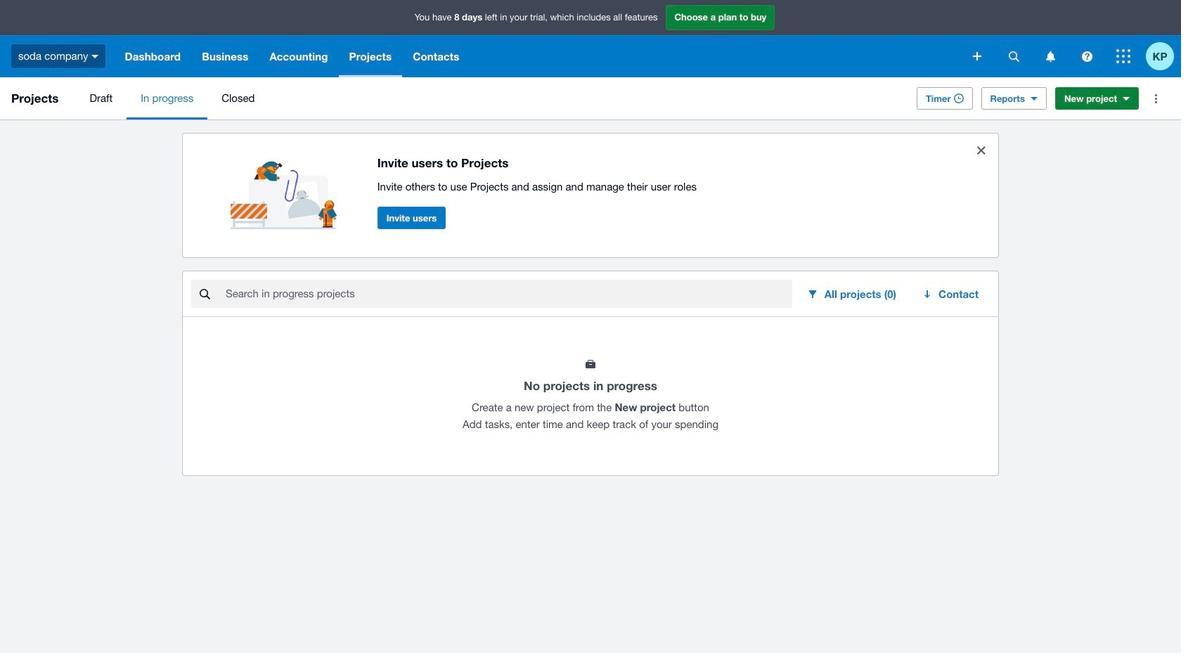 Task type: locate. For each thing, give the bounding box(es) containing it.
banner
[[0, 0, 1181, 77]]

Search in progress projects search field
[[224, 281, 792, 307]]

1 horizontal spatial svg image
[[1082, 51, 1092, 62]]

svg image
[[1117, 49, 1131, 63], [1046, 51, 1055, 62], [973, 52, 982, 60], [92, 55, 99, 58]]

invite users to projects image
[[231, 145, 344, 229]]

0 horizontal spatial svg image
[[1009, 51, 1019, 62]]

svg image
[[1009, 51, 1019, 62], [1082, 51, 1092, 62]]



Task type: describe. For each thing, give the bounding box(es) containing it.
clear image
[[968, 136, 996, 165]]

more options image
[[1142, 84, 1170, 113]]

1 svg image from the left
[[1009, 51, 1019, 62]]

2 svg image from the left
[[1082, 51, 1092, 62]]



Task type: vqa. For each thing, say whether or not it's contained in the screenshot.
"of"
no



